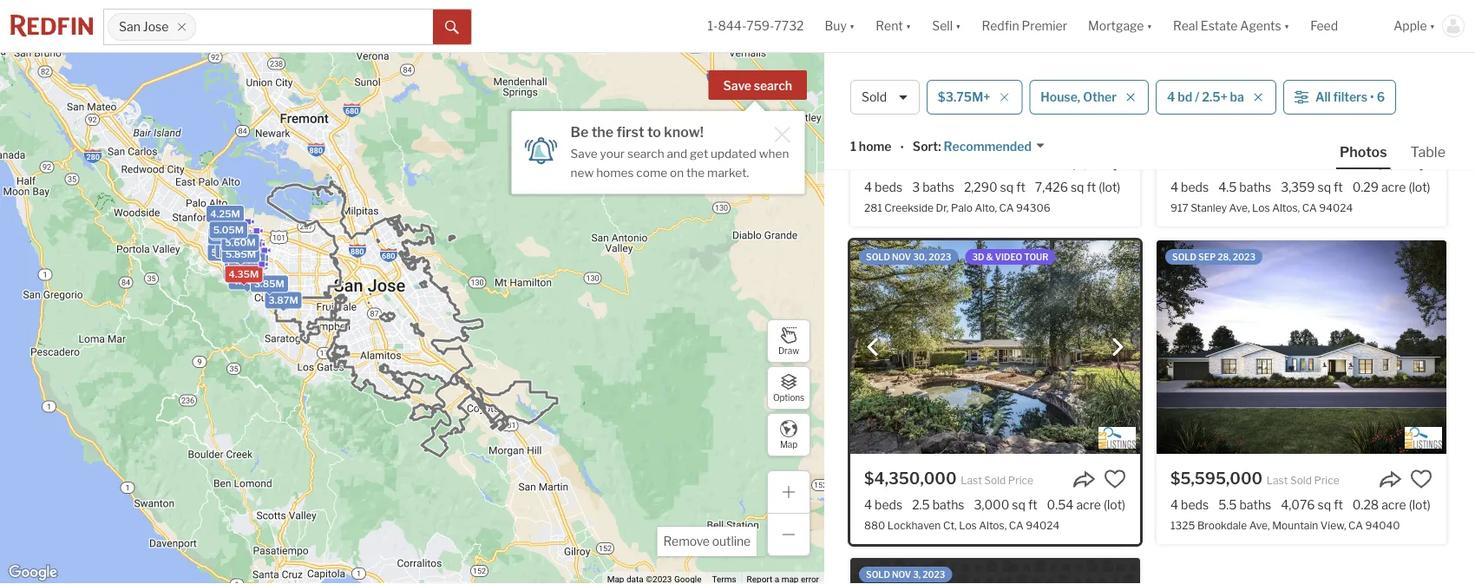 Task type: describe. For each thing, give the bounding box(es) containing it.
(lot) for $5,850,000
[[1409, 179, 1431, 194]]

price for $4,350,000
[[1009, 474, 1034, 486]]

nov for 30,
[[892, 252, 912, 262]]

last for $5,595,000
[[1267, 474, 1289, 486]]

ft for $4,250,000
[[1017, 179, 1026, 194]]

baths for $5,595,000
[[1240, 497, 1272, 512]]

rent ▾
[[876, 19, 912, 33]]

draw
[[779, 346, 800, 356]]

first
[[617, 123, 645, 140]]

next button image
[[1109, 339, 1127, 356]]

stanley
[[1191, 202, 1227, 214]]

7732
[[775, 19, 804, 33]]

mortgage
[[1089, 19, 1145, 33]]

save search button
[[709, 70, 807, 100]]

favorite button image for $4,350,000
[[1104, 468, 1127, 490]]

favorite button image for $5,850,000
[[1411, 150, 1433, 173]]

when
[[759, 146, 789, 161]]

premier
[[1022, 19, 1068, 33]]

favorite button image for $4,250,000
[[1104, 150, 1127, 173]]

4.35m
[[229, 269, 259, 280]]

3,359
[[1281, 179, 1316, 194]]

redfin
[[982, 19, 1020, 33]]

view,
[[1321, 520, 1347, 532]]

0.28
[[1353, 497, 1380, 512]]

ca for $4,250,000
[[1000, 202, 1014, 214]]

altos, for $5,850,000
[[1273, 202, 1301, 214]]

remove san jose image
[[177, 22, 187, 32]]

house, other button
[[1030, 80, 1149, 115]]

$5,595,000
[[1171, 469, 1263, 488]]

4 beds for $4,250,000
[[865, 179, 903, 194]]

buy ▾ button
[[815, 0, 866, 52]]

recommended button
[[941, 138, 1046, 155]]

price for $4,250,000
[[1008, 156, 1033, 169]]

sell ▾ button
[[922, 0, 972, 52]]

acre for $4,350,000
[[1077, 497, 1102, 512]]

2023 for sold nov 3, 2023
[[923, 569, 946, 580]]

last for $5,850,000
[[1268, 156, 1289, 169]]

sq right 7,426
[[1071, 179, 1085, 194]]

remove outline button
[[658, 527, 757, 556]]

/
[[1196, 90, 1200, 104]]

sold for sold nov 30, 2023
[[866, 252, 891, 262]]

real estate agents ▾
[[1174, 19, 1290, 33]]

map button
[[767, 413, 811, 457]]

all filters • 6 button
[[1284, 80, 1397, 115]]

brookdale
[[1198, 520, 1248, 532]]

$5,850,000
[[1171, 151, 1264, 170]]

to
[[648, 123, 661, 140]]

save search
[[724, 79, 793, 93]]

ft for $5,850,000
[[1334, 179, 1344, 194]]

2,290
[[964, 179, 998, 194]]

0.29
[[1353, 179, 1379, 194]]

house,
[[1041, 90, 1081, 104]]

4 bd / 2.5+ ba
[[1168, 90, 1245, 104]]

palo
[[951, 202, 973, 214]]

favorite button checkbox for $5,850,000
[[1411, 150, 1433, 173]]

6.00m
[[234, 256, 265, 267]]

estate
[[1201, 19, 1238, 33]]

city
[[1379, 76, 1406, 92]]

4.77m
[[233, 255, 262, 266]]

ca right jose,
[[939, 70, 967, 93]]

alto,
[[975, 202, 997, 214]]

price for $5,595,000
[[1315, 474, 1340, 486]]

mlslistings inc. (mlslistings) image up 0.54 acre (lot)
[[1099, 427, 1136, 449]]

3.87m
[[269, 295, 298, 306]]

mlslistings inc. (mlslistings) image down remove house, other icon
[[1099, 109, 1136, 131]]

photo of 917 stanley ave, los altos, ca 94024 image
[[1157, 0, 1447, 136]]

3
[[912, 179, 920, 194]]

google image
[[4, 562, 62, 584]]

ft for $4,350,000
[[1029, 497, 1038, 512]]

home
[[859, 139, 892, 154]]

$4,250,000
[[865, 151, 957, 170]]

options
[[773, 393, 805, 403]]

▾ for buy ▾
[[850, 19, 855, 33]]

house, other
[[1041, 90, 1117, 104]]

last sold price for $4,350,000
[[961, 474, 1034, 486]]

map
[[780, 439, 798, 450]]

• for filters
[[1371, 90, 1375, 104]]

beds for $4,250,000
[[875, 179, 903, 194]]

save your search and get updated when new homes come on the market.
[[571, 146, 789, 179]]

281 creekside dr, palo alto, ca 94306
[[865, 202, 1051, 214]]

be the first to know! dialog
[[512, 101, 805, 194]]

get
[[690, 146, 709, 161]]

0 vertical spatial the
[[592, 123, 614, 140]]

homes
[[971, 70, 1035, 93]]

last sold price for $4,250,000
[[961, 156, 1033, 169]]

beds for $4,350,000
[[875, 497, 903, 512]]

los for $5,850,000
[[1253, 202, 1271, 214]]

ft for $5,595,000
[[1334, 497, 1344, 512]]

sell
[[933, 19, 953, 33]]

save for save your search and get updated when new homes come on the market.
[[571, 146, 598, 161]]

ave, for $5,850,000
[[1230, 202, 1250, 214]]

beds for $5,850,000
[[1182, 179, 1209, 194]]

0.54
[[1047, 497, 1074, 512]]

ca for $5,850,000
[[1303, 202, 1317, 214]]

&
[[987, 252, 994, 262]]

feed button
[[1301, 0, 1384, 52]]

remove $3.75m+ image
[[999, 92, 1010, 102]]

favorite button image for $5,595,000
[[1411, 468, 1433, 490]]

last sold price for $5,595,000
[[1267, 474, 1340, 486]]

sq for $4,350,000
[[1012, 497, 1026, 512]]

(lot) right 7,426
[[1099, 179, 1121, 194]]

table button
[[1408, 142, 1450, 168]]

jose,
[[889, 70, 935, 93]]

acre for $5,595,000
[[1382, 497, 1407, 512]]

ft right 7,426
[[1087, 179, 1097, 194]]

baths for $5,850,000
[[1240, 179, 1272, 194]]

redfin premier button
[[972, 0, 1078, 52]]

agents
[[1241, 19, 1282, 33]]

2023 for sold nov 30, 2023
[[929, 252, 952, 262]]

remove
[[664, 534, 710, 549]]

sold nov 3, 2023
[[866, 569, 946, 580]]

recommended
[[944, 139, 1032, 154]]

homes
[[597, 165, 634, 179]]

sell ▾
[[933, 19, 961, 33]]

4.76m
[[232, 276, 262, 287]]

4.65m
[[215, 226, 245, 237]]

4 for $5,595,000
[[1171, 497, 1179, 512]]

:
[[939, 139, 941, 154]]

4.70m
[[228, 256, 258, 268]]

5.85m
[[226, 249, 256, 260]]

insights
[[1309, 76, 1362, 92]]

be
[[571, 123, 589, 140]]

other
[[1083, 90, 1117, 104]]

photo of 277 delphi cir, los altos, ca 94022 image
[[851, 558, 1141, 584]]

last sold price for $5,850,000
[[1268, 156, 1341, 169]]

filters
[[1334, 90, 1368, 104]]

▾ for mortgage ▾
[[1147, 19, 1153, 33]]

4.25m
[[210, 208, 240, 219]]

(lot) for $5,595,000
[[1410, 497, 1431, 512]]

0.54 acre (lot)
[[1047, 497, 1126, 512]]

and
[[667, 146, 688, 161]]



Task type: locate. For each thing, give the bounding box(es) containing it.
5.05m
[[213, 225, 244, 236]]

(lot) right '0.28'
[[1410, 497, 1431, 512]]

1 vertical spatial search
[[628, 146, 665, 161]]

san for san jose
[[119, 19, 140, 34]]

1 horizontal spatial altos,
[[1273, 202, 1301, 214]]

favorite button checkbox for $5,595,000
[[1411, 468, 1433, 490]]

remove outline
[[664, 534, 751, 549]]

buy ▾ button
[[825, 0, 855, 52]]

for
[[1039, 70, 1065, 93]]

4.33m
[[224, 235, 254, 247]]

4 left bd
[[1168, 90, 1176, 104]]

• inside button
[[1371, 90, 1375, 104]]

94024
[[1320, 202, 1353, 214], [1026, 520, 1060, 532]]

1 horizontal spatial favorite button checkbox
[[1411, 468, 1433, 490]]

0 horizontal spatial the
[[592, 123, 614, 140]]

search up come
[[628, 146, 665, 161]]

4.10m
[[219, 244, 248, 255], [233, 249, 262, 260]]

sold button
[[851, 80, 920, 115]]

tour
[[1025, 252, 1049, 262]]

• inside 1 home •
[[901, 140, 904, 155]]

sold sep 28, 2023
[[1173, 252, 1256, 262]]

price up 4,076 sq ft
[[1315, 474, 1340, 486]]

▾ inside sell ▾ dropdown button
[[956, 19, 961, 33]]

sold for sold nov 3, 2023
[[866, 569, 891, 580]]

• left 6
[[1371, 90, 1375, 104]]

san
[[119, 19, 140, 34], [851, 70, 885, 93]]

844-
[[718, 19, 747, 33]]

sold left 3,
[[866, 569, 891, 580]]

sep
[[1199, 252, 1216, 262]]

2 favorite button checkbox from the left
[[1411, 150, 1433, 173]]

sort :
[[913, 139, 941, 154]]

1 vertical spatial the
[[687, 165, 705, 179]]

▾ for rent ▾
[[906, 19, 912, 33]]

ft left 0.54
[[1029, 497, 1038, 512]]

save up the new
[[571, 146, 598, 161]]

3,000 sq ft
[[974, 497, 1038, 512]]

photos
[[1340, 143, 1388, 160]]

altos, for $4,350,000
[[979, 520, 1007, 532]]

▾ inside buy ▾ dropdown button
[[850, 19, 855, 33]]

sold up 3,359
[[1291, 156, 1313, 169]]

acre for $5,850,000
[[1382, 179, 1407, 194]]

94024 for $4,350,000
[[1026, 520, 1060, 532]]

baths up ct,
[[933, 497, 965, 512]]

favorite button checkbox up 0.28 acre (lot)
[[1411, 468, 1433, 490]]

beds up 880 on the bottom of the page
[[875, 497, 903, 512]]

2023 right 3,
[[923, 569, 946, 580]]

4 for $5,850,000
[[1171, 179, 1179, 194]]

▾ inside the real estate agents ▾ link
[[1284, 19, 1290, 33]]

search down '759-'
[[754, 79, 793, 93]]

0 vertical spatial search
[[754, 79, 793, 93]]

4 up 917
[[1171, 179, 1179, 194]]

5 ▾ from the left
[[1284, 19, 1290, 33]]

0 horizontal spatial san
[[119, 19, 140, 34]]

4 for $4,350,000
[[865, 497, 872, 512]]

0 vertical spatial save
[[724, 79, 752, 93]]

sold left jose,
[[862, 90, 887, 104]]

None search field
[[196, 10, 433, 44]]

ca for $4,350,000
[[1009, 520, 1024, 532]]

1 vertical spatial 94024
[[1026, 520, 1060, 532]]

1 horizontal spatial favorite button image
[[1411, 468, 1433, 490]]

photo of 880 lockhaven ct, los altos, ca 94024 image
[[851, 240, 1141, 454]]

search inside button
[[754, 79, 793, 93]]

los down 4.5 baths
[[1253, 202, 1271, 214]]

(lot) down the table button
[[1409, 179, 1431, 194]]

ave, down 5.5 baths
[[1250, 520, 1271, 532]]

baths right 5.5
[[1240, 497, 1272, 512]]

favorite button image up 0.29 acre (lot)
[[1411, 150, 1433, 173]]

1 horizontal spatial 94024
[[1320, 202, 1353, 214]]

price for $5,850,000
[[1315, 156, 1341, 169]]

3 baths
[[912, 179, 955, 194]]

altos, down 3,000
[[979, 520, 1007, 532]]

(lot) right 0.54
[[1104, 497, 1126, 512]]

acre
[[1382, 179, 1407, 194], [1077, 497, 1102, 512], [1382, 497, 1407, 512]]

photo of 1325 brookdale ave, mountain view, ca 94040 image
[[1157, 240, 1447, 454]]

mortgage ▾
[[1089, 19, 1153, 33]]

2 favorite button checkbox from the left
[[1411, 468, 1433, 490]]

sale
[[1069, 70, 1109, 93]]

the right be
[[592, 123, 614, 140]]

0 horizontal spatial altos,
[[979, 520, 1007, 532]]

3,359 sq ft
[[1281, 179, 1344, 194]]

sold inside button
[[862, 90, 887, 104]]

baths up 917 stanley ave, los altos, ca 94024
[[1240, 179, 1272, 194]]

4 up 1325
[[1171, 497, 1179, 512]]

map region
[[0, 0, 969, 584]]

94024 down 0.54
[[1026, 520, 1060, 532]]

1 vertical spatial altos,
[[979, 520, 1007, 532]]

remove house, other image
[[1126, 92, 1136, 102]]

0 horizontal spatial los
[[959, 520, 977, 532]]

0 vertical spatial los
[[1253, 202, 1271, 214]]

1 horizontal spatial favorite button image
[[1411, 150, 1433, 173]]

city guide link
[[1379, 74, 1450, 95]]

sold for sold sep 28, 2023
[[1173, 252, 1197, 262]]

4 beds up 281
[[865, 179, 903, 194]]

ft left 0.29
[[1334, 179, 1344, 194]]

sold for $4,350,000
[[985, 474, 1006, 486]]

sq right "2,290"
[[1001, 179, 1014, 194]]

▾ right "buy"
[[850, 19, 855, 33]]

market insights link
[[1259, 56, 1362, 95]]

remove 4 bd / 2.5+ ba image
[[1253, 92, 1264, 102]]

last for $4,350,000
[[961, 474, 982, 486]]

0 horizontal spatial save
[[571, 146, 598, 161]]

1 vertical spatial favorite button image
[[1411, 468, 1433, 490]]

ca right the alto,
[[1000, 202, 1014, 214]]

sq for $5,595,000
[[1318, 497, 1332, 512]]

1 favorite button checkbox from the left
[[1104, 468, 1127, 490]]

the inside save your search and get updated when new homes come on the market.
[[687, 165, 705, 179]]

altos, down 3,359
[[1273, 202, 1301, 214]]

0 vertical spatial 94024
[[1320, 202, 1353, 214]]

all
[[1316, 90, 1331, 104]]

1 vertical spatial favorite button image
[[1104, 468, 1127, 490]]

4 up 880 on the bottom of the page
[[865, 497, 872, 512]]

ft up view,
[[1334, 497, 1344, 512]]

▾ right sell
[[956, 19, 961, 33]]

new
[[571, 165, 594, 179]]

favorite button image up 7,426 sq ft (lot)
[[1104, 150, 1127, 173]]

favorite button image up 0.28 acre (lot)
[[1411, 468, 1433, 490]]

apple
[[1394, 19, 1428, 33]]

sold for $4,250,000
[[984, 156, 1006, 169]]

ba
[[1231, 90, 1245, 104]]

94024 for $5,850,000
[[1320, 202, 1353, 214]]

0 horizontal spatial search
[[628, 146, 665, 161]]

submit search image
[[445, 21, 459, 34]]

94024 down 3,359 sq ft
[[1320, 202, 1353, 214]]

0 horizontal spatial favorite button image
[[1104, 150, 1127, 173]]

on
[[670, 165, 684, 179]]

ca right view,
[[1349, 520, 1364, 532]]

ave, down 4.5 baths
[[1230, 202, 1250, 214]]

0 horizontal spatial favorite button checkbox
[[1104, 468, 1127, 490]]

last up 4,076
[[1267, 474, 1289, 486]]

beds up 281
[[875, 179, 903, 194]]

▾ inside rent ▾ dropdown button
[[906, 19, 912, 33]]

save down 844-
[[724, 79, 752, 93]]

favorite button checkbox up 0.29 acre (lot)
[[1411, 150, 1433, 173]]

acre right 0.29
[[1382, 179, 1407, 194]]

1 vertical spatial san
[[851, 70, 885, 93]]

0 vertical spatial favorite button image
[[1411, 150, 1433, 173]]

0.28 acre (lot)
[[1353, 497, 1431, 512]]

favorite button checkbox up 0.54 acre (lot)
[[1104, 468, 1127, 490]]

mlslistings inc. (mlslistings) image up 0.28 acre (lot)
[[1405, 427, 1443, 449]]

real estate agents ▾ button
[[1163, 0, 1301, 52]]

2023 right the '30,'
[[929, 252, 952, 262]]

5.5
[[1219, 497, 1237, 512]]

ca for $5,595,000
[[1349, 520, 1364, 532]]

save for save search
[[724, 79, 752, 93]]

be the first to know!
[[571, 123, 704, 140]]

photos button
[[1337, 142, 1408, 169]]

ca down the 3,000 sq ft
[[1009, 520, 1024, 532]]

buy ▾
[[825, 19, 855, 33]]

last up 3,359
[[1268, 156, 1289, 169]]

los for $4,350,000
[[959, 520, 977, 532]]

0 horizontal spatial 94024
[[1026, 520, 1060, 532]]

0 vertical spatial •
[[1371, 90, 1375, 104]]

1 vertical spatial save
[[571, 146, 598, 161]]

last down recommended
[[961, 156, 982, 169]]

favorite button checkbox
[[1104, 150, 1127, 173], [1411, 150, 1433, 173]]

favorite button image
[[1104, 150, 1127, 173], [1411, 468, 1433, 490]]

1 horizontal spatial favorite button checkbox
[[1411, 150, 1433, 173]]

(lot) for $4,350,000
[[1104, 497, 1126, 512]]

sq up view,
[[1318, 497, 1332, 512]]

759-
[[747, 19, 775, 33]]

0 vertical spatial nov
[[892, 252, 912, 262]]

1 horizontal spatial the
[[687, 165, 705, 179]]

mortgage ▾ button
[[1089, 0, 1153, 52]]

2023 right '28,'
[[1233, 252, 1256, 262]]

ft
[[1017, 179, 1026, 194], [1087, 179, 1097, 194], [1334, 179, 1344, 194], [1029, 497, 1038, 512], [1334, 497, 1344, 512]]

1-844-759-7732
[[708, 19, 804, 33]]

last sold price
[[961, 156, 1033, 169], [1268, 156, 1341, 169], [961, 474, 1034, 486], [1267, 474, 1340, 486]]

sell ▾ button
[[933, 0, 961, 52]]

last up 3,000
[[961, 474, 982, 486]]

favorite button image up 0.54 acre (lot)
[[1104, 468, 1127, 490]]

4.5 baths
[[1219, 179, 1272, 194]]

favorite button image
[[1411, 150, 1433, 173], [1104, 468, 1127, 490]]

ft up 94306
[[1017, 179, 1026, 194]]

price down recommended button
[[1008, 156, 1033, 169]]

$3.75m+
[[938, 90, 991, 104]]

sq for $5,850,000
[[1318, 179, 1332, 194]]

5.75m
[[211, 247, 241, 258]]

3.93m
[[224, 245, 254, 256]]

0 vertical spatial favorite button image
[[1104, 150, 1127, 173]]

1-
[[708, 19, 718, 33]]

nov left the '30,'
[[892, 252, 912, 262]]

3,000
[[974, 497, 1010, 512]]

5.60m
[[225, 237, 256, 248]]

baths up dr,
[[923, 179, 955, 194]]

2023 for sold sep 28, 2023
[[1233, 252, 1256, 262]]

mlslistings inc. (mlslistings) image
[[1099, 109, 1136, 131], [1099, 427, 1136, 449], [1405, 427, 1443, 449]]

1 horizontal spatial los
[[1253, 202, 1271, 214]]

• left sort
[[901, 140, 904, 155]]

apple ▾
[[1394, 19, 1436, 33]]

4 beds up 880 on the bottom of the page
[[865, 497, 903, 512]]

draw button
[[767, 319, 811, 363]]

bd
[[1178, 90, 1193, 104]]

4 up 281
[[865, 179, 872, 194]]

• for home
[[901, 140, 904, 155]]

sq
[[1001, 179, 1014, 194], [1071, 179, 1085, 194], [1318, 179, 1332, 194], [1012, 497, 1026, 512], [1318, 497, 1332, 512]]

favorite button checkbox up 7,426 sq ft (lot)
[[1104, 150, 1127, 173]]

rent ▾ button
[[866, 0, 922, 52]]

san for san jose, ca homes for sale
[[851, 70, 885, 93]]

4 for $4,250,000
[[865, 179, 872, 194]]

beds up stanley
[[1182, 179, 1209, 194]]

0 horizontal spatial favorite button checkbox
[[1104, 150, 1127, 173]]

nov left 3,
[[892, 569, 912, 580]]

nov
[[892, 252, 912, 262], [892, 569, 912, 580]]

beds up 1325
[[1182, 497, 1209, 512]]

save inside save your search and get updated when new homes come on the market.
[[571, 146, 598, 161]]

0 vertical spatial altos,
[[1273, 202, 1301, 214]]

3 ▾ from the left
[[956, 19, 961, 33]]

ca down 3,359 sq ft
[[1303, 202, 1317, 214]]

options button
[[767, 366, 811, 410]]

1 nov from the top
[[892, 252, 912, 262]]

4 inside button
[[1168, 90, 1176, 104]]

▾ right mortgage
[[1147, 19, 1153, 33]]

5.5 baths
[[1219, 497, 1272, 512]]

0 horizontal spatial •
[[901, 140, 904, 155]]

▾ for apple ▾
[[1430, 19, 1436, 33]]

sold left the '30,'
[[866, 252, 891, 262]]

0 vertical spatial ave,
[[1230, 202, 1250, 214]]

last sold price down recommended button
[[961, 156, 1033, 169]]

rent ▾ button
[[876, 0, 912, 52]]

▾ right rent
[[906, 19, 912, 33]]

4 beds up 917
[[1171, 179, 1209, 194]]

last for $4,250,000
[[961, 156, 982, 169]]

los
[[1253, 202, 1271, 214], [959, 520, 977, 532]]

sold down recommended button
[[984, 156, 1006, 169]]

1 horizontal spatial san
[[851, 70, 885, 93]]

1 horizontal spatial •
[[1371, 90, 1375, 104]]

1
[[851, 139, 857, 154]]

beds for $5,595,000
[[1182, 497, 1209, 512]]

▾ for sell ▾
[[956, 19, 961, 33]]

sq right 3,359
[[1318, 179, 1332, 194]]

1 favorite button checkbox from the left
[[1104, 150, 1127, 173]]

1 vertical spatial nov
[[892, 569, 912, 580]]

2.5+
[[1202, 90, 1228, 104]]

last sold price up 4,076
[[1267, 474, 1340, 486]]

0 horizontal spatial favorite button image
[[1104, 468, 1127, 490]]

4 ▾ from the left
[[1147, 19, 1153, 33]]

6 ▾ from the left
[[1430, 19, 1436, 33]]

san left jose,
[[851, 70, 885, 93]]

sold up 4,076
[[1291, 474, 1312, 486]]

san left jose
[[119, 19, 140, 34]]

4 beds up 1325
[[1171, 497, 1209, 512]]

price up 3,359 sq ft
[[1315, 156, 1341, 169]]

favorite button checkbox
[[1104, 468, 1127, 490], [1411, 468, 1433, 490]]

1 vertical spatial ave,
[[1250, 520, 1271, 532]]

2 ▾ from the left
[[906, 19, 912, 33]]

sq for $4,250,000
[[1001, 179, 1014, 194]]

1 ▾ from the left
[[850, 19, 855, 33]]

favorite button checkbox for $4,350,000
[[1104, 468, 1127, 490]]

baths for $4,250,000
[[923, 179, 955, 194]]

4
[[1168, 90, 1176, 104], [865, 179, 872, 194], [1171, 179, 1179, 194], [865, 497, 872, 512], [1171, 497, 1179, 512]]

94040
[[1366, 520, 1401, 532]]

2,290 sq ft
[[964, 179, 1026, 194]]

nov for 3,
[[892, 569, 912, 580]]

30,
[[913, 252, 927, 262]]

7,426 sq ft (lot)
[[1035, 179, 1121, 194]]

acre right 0.54
[[1077, 497, 1102, 512]]

los right ct,
[[959, 520, 977, 532]]

dr,
[[936, 202, 949, 214]]

4 beds for $5,595,000
[[1171, 497, 1209, 512]]

search inside save your search and get updated when new homes come on the market.
[[628, 146, 665, 161]]

altos,
[[1273, 202, 1301, 214], [979, 520, 1007, 532]]

price up the 3,000 sq ft
[[1009, 474, 1034, 486]]

rent
[[876, 19, 903, 33]]

1 vertical spatial los
[[959, 520, 977, 532]]

▾ inside mortgage ▾ dropdown button
[[1147, 19, 1153, 33]]

2.5 baths
[[912, 497, 965, 512]]

baths for $4,350,000
[[933, 497, 965, 512]]

0 vertical spatial san
[[119, 19, 140, 34]]

1325
[[1171, 520, 1196, 532]]

1 vertical spatial •
[[901, 140, 904, 155]]

updated
[[711, 146, 757, 161]]

save inside 'save search' button
[[724, 79, 752, 93]]

3,
[[913, 569, 921, 580]]

sold for $5,850,000
[[1291, 156, 1313, 169]]

the right on
[[687, 165, 705, 179]]

redfin premier
[[982, 19, 1068, 33]]

sold left sep
[[1173, 252, 1197, 262]]

sold up 3,000
[[985, 474, 1006, 486]]

photo of 281 creekside dr, palo alto, ca 94306 image
[[851, 0, 1141, 136]]

last sold price up 3,359
[[1268, 156, 1341, 169]]

2 nov from the top
[[892, 569, 912, 580]]

▾ right agents
[[1284, 19, 1290, 33]]

|
[[1369, 76, 1372, 92]]

4 beds for $4,350,000
[[865, 497, 903, 512]]

the
[[592, 123, 614, 140], [687, 165, 705, 179]]

ave, for $5,595,000
[[1250, 520, 1271, 532]]

mortgage ▾ button
[[1078, 0, 1163, 52]]

4 beds for $5,850,000
[[1171, 179, 1209, 194]]

▾ right apple
[[1430, 19, 1436, 33]]

sold for $5,595,000
[[1291, 474, 1312, 486]]

previous button image
[[865, 339, 882, 356]]

acre up 94040
[[1382, 497, 1407, 512]]

1 horizontal spatial save
[[724, 79, 752, 93]]

last sold price up 3,000
[[961, 474, 1034, 486]]

sq right 3,000
[[1012, 497, 1026, 512]]

1 horizontal spatial search
[[754, 79, 793, 93]]

favorite button checkbox for $4,250,000
[[1104, 150, 1127, 173]]



Task type: vqa. For each thing, say whether or not it's contained in the screenshot.
the Number
no



